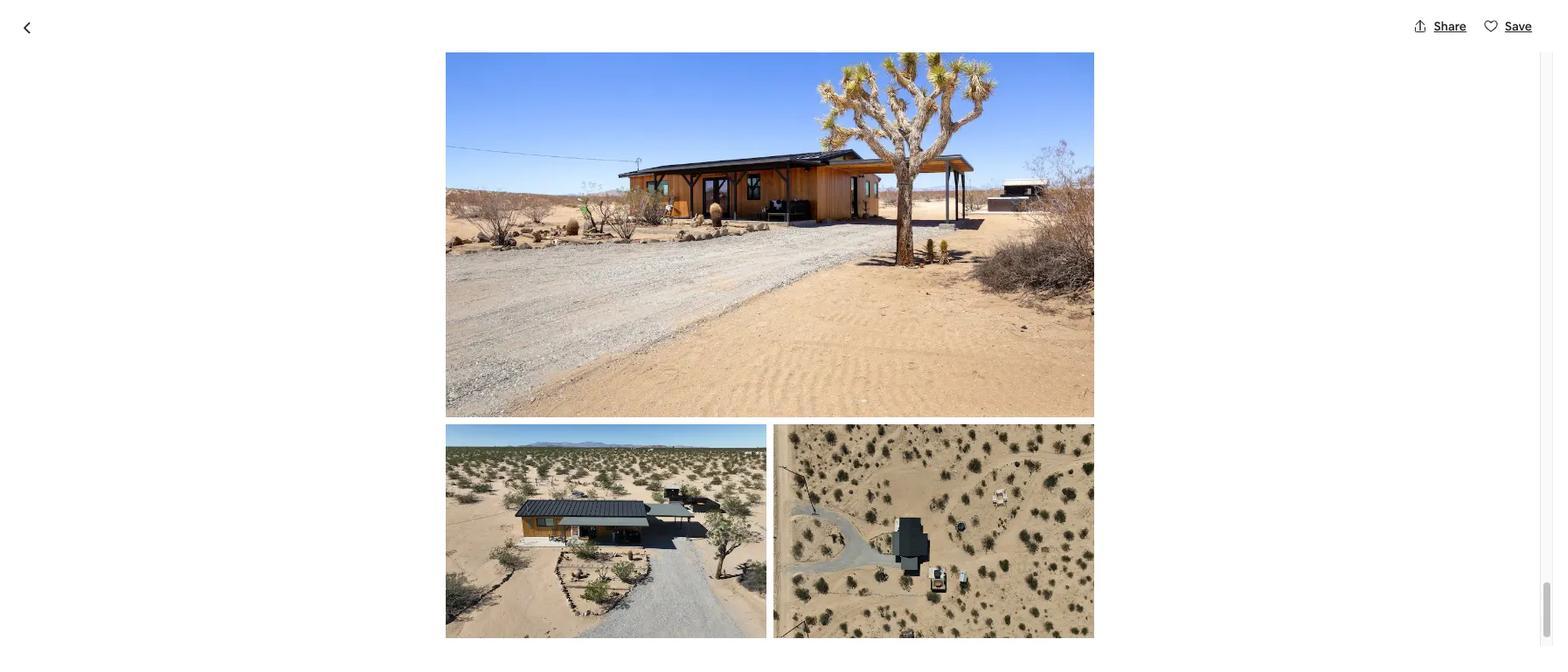 Task type: vqa. For each thing, say whether or not it's contained in the screenshot.
Share button
yes



Task type: locate. For each thing, give the bounding box(es) containing it.
1 horizontal spatial ·
[[489, 127, 492, 145]]

take a nap, put your feet up; you're on vacation. image
[[281, 166, 770, 498]]

share
[[1434, 18, 1467, 34]]

joshua tree, california, united states button
[[499, 124, 713, 145]]

listing image 28 image
[[446, 0, 1094, 417], [446, 0, 1094, 417]]

$1,395 $1,242 total before taxes
[[955, 548, 1075, 589]]

total
[[955, 573, 983, 589]]

jackalope
[[281, 89, 390, 119]]

hosted
[[394, 525, 457, 550]]

dialog containing share
[[0, 0, 1553, 647]]

share button
[[1406, 11, 1474, 41]]

1 vertical spatial ·
[[477, 555, 480, 573]]

· left 1
[[477, 555, 480, 573]]

california,
[[574, 127, 633, 142]]

dialog
[[0, 0, 1553, 647]]

entire
[[281, 525, 334, 550]]

bath
[[492, 555, 522, 573]]

$1,242
[[1017, 548, 1075, 572]]

save button
[[1477, 11, 1539, 41]]

david is a superhost. learn more about david. image
[[803, 526, 852, 575], [803, 526, 852, 575]]

taxes
[[1026, 573, 1057, 589]]

joshua
[[499, 127, 540, 142]]

Start your search search field
[[639, 14, 901, 56]]

walk around and explore the vastness of jackalope cabin. image
[[774, 424, 1094, 639], [774, 424, 1094, 639]]

home
[[338, 525, 390, 550]]

0 horizontal spatial ·
[[477, 555, 480, 573]]

by david
[[461, 525, 540, 550]]

$1,395
[[955, 548, 1013, 572]]

tree,
[[543, 127, 571, 142]]

jackalope cabin - joshua tree, ca. image
[[446, 424, 767, 639], [446, 424, 767, 639]]

0 vertical spatial ·
[[489, 127, 492, 145]]

superhost
[[424, 127, 482, 142]]

·
[[489, 127, 492, 145], [477, 555, 480, 573]]

immerse yourself in the soothing warmth of our hot tub, a delightful haven for rest and rejuvenation image
[[1022, 339, 1259, 498]]

· left joshua
[[489, 127, 492, 145]]

views,
[[473, 89, 543, 119]]



Task type: describe. For each thing, give the bounding box(es) containing it.
2
[[431, 555, 439, 573]]

united
[[635, 127, 674, 142]]

tub,
[[593, 89, 639, 119]]

1
[[483, 555, 489, 573]]

before
[[986, 573, 1023, 589]]

jackalope cabin | views, hot tub, fire pit, + more superhost · joshua tree, california, united states
[[281, 89, 800, 145]]

enjoy the joshua tree desert like you've never before. image
[[777, 166, 1015, 332]]

beds
[[442, 555, 474, 573]]

pit,
[[688, 89, 722, 119]]

hot
[[548, 89, 588, 119]]

· inside entire home hosted by david 2 beds · 1 bath
[[477, 555, 480, 573]]

save
[[1505, 18, 1532, 34]]

sway gently under the endless sky, in our inviting hammocks – your personal pockets of peace and comfort. image
[[1022, 166, 1259, 332]]

cook a good meal and enjoy the peacefulness of the desery. image
[[777, 339, 1015, 498]]

entire home hosted by david 2 beds · 1 bath
[[281, 525, 540, 573]]

· inside the jackalope cabin | views, hot tub, fire pit, + more superhost · joshua tree, california, united states
[[489, 127, 492, 145]]

cabin
[[395, 89, 458, 119]]

more
[[746, 89, 800, 119]]

|
[[463, 89, 469, 119]]

states
[[677, 127, 713, 142]]

+
[[727, 89, 741, 119]]

fire
[[644, 89, 683, 119]]



